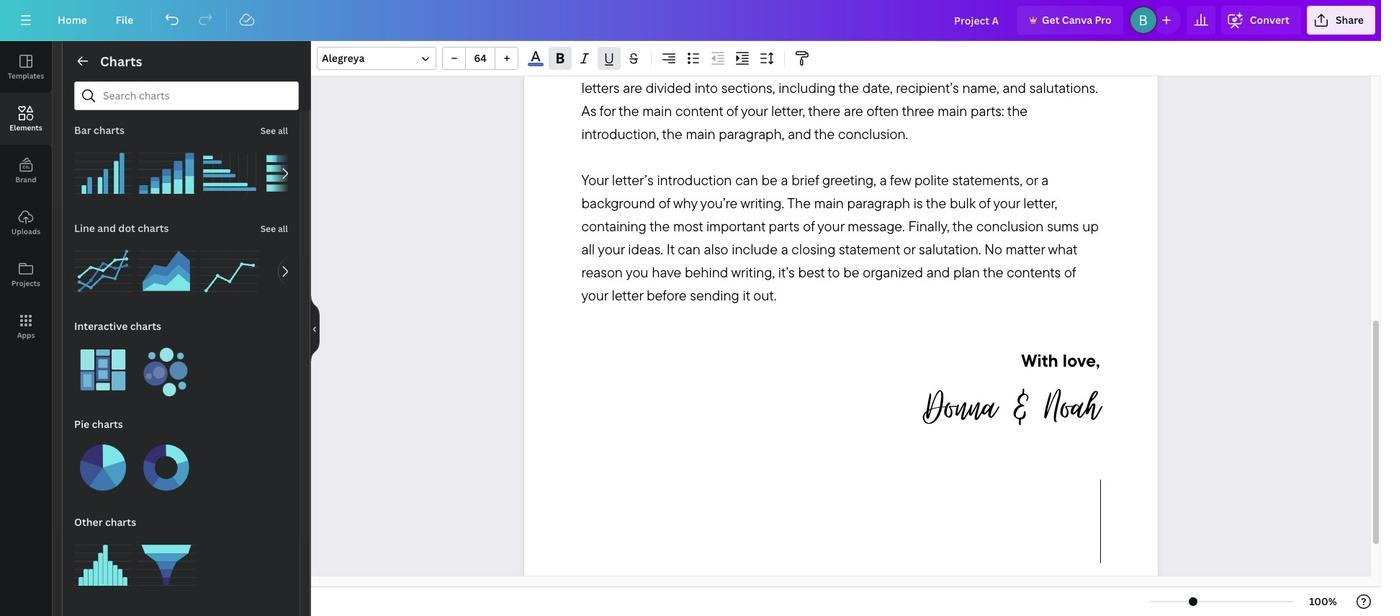 Task type: describe. For each thing, give the bounding box(es) containing it.
bulk
[[950, 194, 976, 212]]

charts right dot
[[138, 221, 169, 235]]

why
[[674, 194, 698, 212]]

intentions
[[909, 33, 970, 51]]

include
[[732, 240, 778, 258]]

letter inside the if you're thinking of writing a letter yourself, make your intentions clear from the start. you can be fun and creative or straightforward, depending on your needs. most letters are divided into sections, including the date, recipient's name, and salutations. as for the main content of your letter, there are often three main parts: the introduction, the main paragraph, and the conclusion.
[[755, 33, 786, 51]]

important
[[707, 217, 766, 235]]

the down there
[[815, 125, 835, 143]]

brand
[[15, 174, 37, 184]]

get canva pro button
[[1018, 6, 1124, 35]]

letter, inside your letter's introduction can be a brief greeting, a few polite statements, or a background of why you're writing. the main paragraph is the bulk of your letter, containing the most important parts of your message. finally, the conclusion sums up all your ideas. it can also include a closing statement or salutation. no matter what reason you have behind writing, it's best to be organized and plan the contents of your letter before sending it out.
[[1024, 194, 1058, 212]]

make
[[844, 33, 876, 51]]

reason
[[582, 263, 623, 281]]

and down there
[[788, 125, 812, 143]]

background
[[582, 194, 656, 212]]

sending
[[690, 286, 740, 304]]

best
[[799, 263, 825, 281]]

writing
[[700, 33, 741, 51]]

elements
[[10, 122, 42, 133]]

100% button
[[1301, 590, 1347, 613]]

what
[[1049, 240, 1078, 258]]

with love, donna & noa h
[[924, 350, 1101, 437]]

the down content
[[662, 125, 683, 143]]

if
[[582, 33, 589, 51]]

all for bar charts
[[278, 125, 288, 137]]

charts for other charts
[[105, 515, 136, 529]]

see all button for bar charts
[[259, 116, 290, 145]]

0 horizontal spatial are
[[623, 79, 643, 97]]

dot
[[118, 221, 135, 235]]

paragraph,
[[719, 125, 785, 143]]

conclusion.
[[839, 125, 909, 143]]

thinking
[[632, 33, 682, 51]]

statement
[[839, 240, 900, 258]]

your up 'depending'
[[879, 33, 906, 51]]

and inside your letter's introduction can be a brief greeting, a few polite statements, or a background of why you're writing. the main paragraph is the bulk of your letter, containing the most important parts of your message. finally, the conclusion sums up all your ideas. it can also include a closing statement or salutation. no matter what reason you have behind writing, it's best to be organized and plan the contents of your letter before sending it out.
[[927, 263, 951, 281]]

behind
[[685, 263, 729, 281]]

date,
[[863, 79, 893, 97]]

clear
[[973, 33, 1003, 51]]

all for line and dot charts
[[278, 223, 288, 235]]

get canva pro
[[1043, 13, 1112, 27]]

your
[[582, 171, 609, 189]]

for
[[600, 102, 616, 120]]

be inside the if you're thinking of writing a letter yourself, make your intentions clear from the start. you can be fun and creative or straightforward, depending on your needs. most letters are divided into sections, including the date, recipient's name, and salutations. as for the main content of your letter, there are often three main parts: the introduction, the main paragraph, and the conclusion.
[[634, 56, 650, 74]]

conclusion
[[977, 217, 1044, 235]]

all inside your letter's introduction can be a brief greeting, a few polite statements, or a background of why you're writing. the main paragraph is the bulk of your letter, containing the most important parts of your message. finally, the conclusion sums up all your ideas. it can also include a closing statement or salutation. no matter what reason you have behind writing, it's best to be organized and plan the contents of your letter before sending it out.
[[582, 240, 595, 258]]

projects
[[12, 278, 40, 288]]

templates
[[8, 71, 44, 81]]

1 horizontal spatial or
[[904, 240, 916, 258]]

your up conclusion
[[994, 194, 1021, 212]]

your down containing
[[598, 240, 625, 258]]

charts for bar charts
[[94, 123, 125, 137]]

– – number field
[[470, 51, 491, 65]]

see for bar charts
[[261, 125, 276, 137]]

main down content
[[686, 125, 716, 143]]

pie
[[74, 417, 90, 431]]

2 horizontal spatial be
[[844, 263, 860, 281]]

to
[[828, 263, 840, 281]]

recipient's
[[897, 79, 960, 97]]

canva
[[1063, 13, 1093, 27]]

content
[[676, 102, 723, 120]]

matter
[[1006, 240, 1046, 258]]

share button
[[1308, 6, 1376, 35]]

you
[[626, 263, 649, 281]]

salutation.
[[919, 240, 982, 258]]

plan
[[954, 263, 981, 281]]

donna
[[924, 378, 997, 437]]

greeting,
[[823, 171, 877, 189]]

it
[[667, 240, 675, 258]]

the down bulk
[[953, 217, 974, 235]]

from
[[1006, 33, 1034, 51]]

and inside button
[[97, 221, 116, 235]]

divided
[[646, 79, 692, 97]]

letter's
[[612, 171, 654, 189]]

parts:
[[971, 102, 1005, 120]]

no
[[985, 240, 1003, 258]]

projects button
[[0, 249, 52, 300]]

2 horizontal spatial or
[[1026, 171, 1039, 189]]

a down parts
[[781, 240, 789, 258]]

#3b75c2 image
[[528, 63, 544, 66]]

you
[[582, 56, 605, 74]]

paragraph
[[848, 194, 911, 212]]

charts for pie charts
[[92, 417, 123, 431]]

name,
[[963, 79, 1000, 97]]

noa
[[1046, 378, 1086, 437]]

file button
[[104, 6, 145, 35]]

you're inside the if you're thinking of writing a letter yourself, make your intentions clear from the start. you can be fun and creative or straightforward, depending on your needs. most letters are divided into sections, including the date, recipient's name, and salutations. as for the main content of your letter, there are often three main parts: the introduction, the main paragraph, and the conclusion.
[[592, 33, 629, 51]]

Search charts search field
[[103, 82, 270, 110]]

and right fun
[[677, 56, 700, 74]]

bar charts button
[[73, 116, 126, 145]]

statements,
[[953, 171, 1023, 189]]

yourself,
[[789, 33, 840, 51]]

alegreya
[[322, 51, 365, 65]]

file
[[116, 13, 133, 27]]

into
[[695, 79, 718, 97]]

the down no
[[983, 263, 1004, 281]]

letters
[[582, 79, 620, 97]]

convert
[[1251, 13, 1290, 27]]

with
[[1022, 350, 1059, 371]]

is
[[914, 194, 923, 212]]

interactive charts
[[74, 319, 161, 333]]



Task type: vqa. For each thing, say whether or not it's contained in the screenshot.
the brief
yes



Task type: locate. For each thing, give the bounding box(es) containing it.
2 see all from the top
[[261, 223, 288, 235]]

brand button
[[0, 145, 52, 197]]

1 horizontal spatial can
[[678, 240, 701, 258]]

or up the organized
[[904, 240, 916, 258]]

are left often
[[844, 102, 864, 120]]

are
[[623, 79, 643, 97], [844, 102, 864, 120]]

1 vertical spatial see all
[[261, 223, 288, 235]]

are right letters
[[623, 79, 643, 97]]

main menu bar
[[0, 0, 1382, 41]]

your right on
[[959, 56, 986, 74]]

letter left yourself,
[[755, 33, 786, 51]]

0 horizontal spatial letter
[[612, 286, 644, 304]]

can right 'it'
[[678, 240, 701, 258]]

all
[[278, 125, 288, 137], [278, 223, 288, 235], [582, 240, 595, 258]]

charts
[[100, 53, 142, 70]]

letter
[[755, 33, 786, 51], [612, 286, 644, 304]]

apps button
[[0, 300, 52, 352]]

the up 'it'
[[650, 217, 670, 235]]

the right "for"
[[619, 102, 639, 120]]

1 vertical spatial letter
[[612, 286, 644, 304]]

as
[[582, 102, 597, 120]]

of right bulk
[[979, 194, 991, 212]]

sums
[[1048, 217, 1080, 235]]

1 vertical spatial or
[[1026, 171, 1039, 189]]

home link
[[46, 6, 99, 35]]

1 vertical spatial be
[[762, 171, 778, 189]]

a left few
[[880, 171, 887, 189]]

three
[[902, 102, 935, 120]]

closing
[[792, 240, 836, 258]]

main inside your letter's introduction can be a brief greeting, a few polite statements, or a background of why you're writing. the main paragraph is the bulk of your letter, containing the most important parts of your message. finally, the conclusion sums up all your ideas. it can also include a closing statement or salutation. no matter what reason you have behind writing, it's best to be organized and plan the contents of your letter before sending it out.
[[815, 194, 844, 212]]

1 vertical spatial you're
[[701, 194, 738, 212]]

convert button
[[1222, 6, 1302, 35]]

the
[[1037, 33, 1058, 51], [839, 79, 860, 97], [619, 102, 639, 120], [1008, 102, 1028, 120], [662, 125, 683, 143], [815, 125, 835, 143], [926, 194, 947, 212], [650, 217, 670, 235], [953, 217, 974, 235], [983, 263, 1004, 281]]

2 vertical spatial or
[[904, 240, 916, 258]]

it's
[[779, 263, 795, 281]]

can inside the if you're thinking of writing a letter yourself, make your intentions clear from the start. you can be fun and creative or straightforward, depending on your needs. most letters are divided into sections, including the date, recipient's name, and salutations. as for the main content of your letter, there are often three main parts: the introduction, the main paragraph, and the conclusion.
[[608, 56, 631, 74]]

containing
[[582, 217, 647, 235]]

templates button
[[0, 41, 52, 93]]

1 horizontal spatial letter
[[755, 33, 786, 51]]

0 vertical spatial letter
[[755, 33, 786, 51]]

you're up important
[[701, 194, 738, 212]]

0 vertical spatial letter,
[[772, 102, 806, 120]]

of left writing
[[685, 33, 697, 51]]

message.
[[848, 217, 905, 235]]

letter, down including
[[772, 102, 806, 120]]

introduction,
[[582, 125, 659, 143]]

interactive
[[74, 319, 128, 333]]

other charts
[[74, 515, 136, 529]]

the right parts:
[[1008, 102, 1028, 120]]

1 vertical spatial letter,
[[1024, 194, 1058, 212]]

salutations.
[[1030, 79, 1099, 97]]

there
[[809, 102, 841, 120]]

or
[[756, 56, 768, 74], [1026, 171, 1039, 189], [904, 240, 916, 258]]

or right statements,
[[1026, 171, 1039, 189]]

group
[[442, 47, 519, 70], [74, 136, 132, 202], [138, 136, 195, 202], [201, 136, 259, 202], [264, 145, 322, 202], [74, 234, 132, 300], [138, 234, 195, 300], [201, 234, 259, 300], [74, 332, 132, 398], [138, 332, 195, 398], [74, 430, 132, 496], [138, 430, 195, 496], [74, 528, 132, 594], [138, 528, 195, 594]]

see all button for line and dot charts
[[259, 214, 290, 243]]

main right the
[[815, 194, 844, 212]]

0 vertical spatial be
[[634, 56, 650, 74]]

charts right "bar"
[[94, 123, 125, 137]]

1 see all button from the top
[[259, 116, 290, 145]]

be left fun
[[634, 56, 650, 74]]

you're right if
[[592, 33, 629, 51]]

letter,
[[772, 102, 806, 120], [1024, 194, 1058, 212]]

a left brief
[[781, 171, 789, 189]]

pro
[[1095, 13, 1112, 27]]

uploads button
[[0, 197, 52, 249]]

be up "writing."
[[762, 171, 778, 189]]

brief
[[792, 171, 819, 189]]

the down the get
[[1037, 33, 1058, 51]]

1 horizontal spatial be
[[762, 171, 778, 189]]

a right writing
[[744, 33, 751, 51]]

charts right pie at bottom
[[92, 417, 123, 431]]

1 horizontal spatial you're
[[701, 194, 738, 212]]

elements button
[[0, 93, 52, 145]]

2 horizontal spatial can
[[736, 171, 759, 189]]

0 vertical spatial see all button
[[259, 116, 290, 145]]

organized
[[863, 263, 924, 281]]

of left why
[[659, 194, 671, 212]]

of up the 'closing'
[[803, 217, 815, 235]]

can up "writing."
[[736, 171, 759, 189]]

line and dot charts button
[[73, 214, 170, 243]]

0 horizontal spatial letter,
[[772, 102, 806, 120]]

charts
[[94, 123, 125, 137], [138, 221, 169, 235], [130, 319, 161, 333], [92, 417, 123, 431], [105, 515, 136, 529]]

&
[[1011, 378, 1032, 437]]

a
[[744, 33, 751, 51], [781, 171, 789, 189], [880, 171, 887, 189], [1042, 171, 1049, 189], [781, 240, 789, 258]]

0 horizontal spatial or
[[756, 56, 768, 74]]

of down what
[[1065, 263, 1076, 281]]

1 horizontal spatial are
[[844, 102, 864, 120]]

writing.
[[741, 194, 785, 212]]

0 vertical spatial see
[[261, 125, 276, 137]]

other
[[74, 515, 103, 529]]

0 horizontal spatial be
[[634, 56, 650, 74]]

1 vertical spatial see all button
[[259, 214, 290, 243]]

of down sections,
[[727, 102, 738, 120]]

2 vertical spatial can
[[678, 240, 701, 258]]

and down salutation.
[[927, 263, 951, 281]]

fun
[[653, 56, 674, 74]]

0 vertical spatial are
[[623, 79, 643, 97]]

needs.
[[990, 56, 1030, 74]]

be
[[634, 56, 650, 74], [762, 171, 778, 189], [844, 263, 860, 281]]

charts for interactive charts
[[130, 319, 161, 333]]

or inside the if you're thinking of writing a letter yourself, make your intentions clear from the start. you can be fun and creative or straightforward, depending on your needs. most letters are divided into sections, including the date, recipient's name, and salutations. as for the main content of your letter, there are often three main parts: the introduction, the main paragraph, and the conclusion.
[[756, 56, 768, 74]]

letter, inside the if you're thinking of writing a letter yourself, make your intentions clear from the start. you can be fun and creative or straightforward, depending on your needs. most letters are divided into sections, including the date, recipient's name, and salutations. as for the main content of your letter, there are often three main parts: the introduction, the main paragraph, and the conclusion.
[[772, 102, 806, 120]]

see all for line and dot charts
[[261, 223, 288, 235]]

your letter's introduction can be a brief greeting, a few polite statements, or a background of why you're writing. the main paragraph is the bulk of your letter, containing the most important parts of your message. finally, the conclusion sums up all your ideas. it can also include a closing statement or salutation. no matter what reason you have behind writing, it's best to be organized and plan the contents of your letter before sending it out.
[[582, 171, 1103, 304]]

letter inside your letter's introduction can be a brief greeting, a few polite statements, or a background of why you're writing. the main paragraph is the bulk of your letter, containing the most important parts of your message. finally, the conclusion sums up all your ideas. it can also include a closing statement or salutation. no matter what reason you have behind writing, it's best to be organized and plan the contents of your letter before sending it out.
[[612, 286, 644, 304]]

0 vertical spatial you're
[[592, 33, 629, 51]]

0 vertical spatial see all
[[261, 125, 288, 137]]

0 vertical spatial or
[[756, 56, 768, 74]]

charts right other on the bottom left of page
[[105, 515, 136, 529]]

often
[[867, 102, 899, 120]]

on
[[940, 56, 956, 74]]

the right is
[[926, 194, 947, 212]]

apps
[[17, 330, 35, 340]]

and down needs.
[[1003, 79, 1027, 97]]

up
[[1083, 217, 1099, 235]]

see for line and dot charts
[[261, 223, 276, 235]]

line
[[74, 221, 95, 235]]

a inside the if you're thinking of writing a letter yourself, make your intentions clear from the start. you can be fun and creative or straightforward, depending on your needs. most letters are divided into sections, including the date, recipient's name, and salutations. as for the main content of your letter, there are often three main parts: the introduction, the main paragraph, and the conclusion.
[[744, 33, 751, 51]]

a up the sums
[[1042, 171, 1049, 189]]

the left date,
[[839, 79, 860, 97]]

2 vertical spatial be
[[844, 263, 860, 281]]

start.
[[1061, 33, 1091, 51]]

if you're thinking of writing a letter yourself, make your intentions clear from the start. you can be fun and creative or straightforward, depending on your needs. most letters are divided into sections, including the date, recipient's name, and salutations. as for the main content of your letter, there are often three main parts: the introduction, the main paragraph, and the conclusion.
[[582, 33, 1102, 143]]

letter, up the sums
[[1024, 194, 1058, 212]]

1 vertical spatial can
[[736, 171, 759, 189]]

including
[[779, 79, 836, 97]]

2 vertical spatial all
[[582, 240, 595, 258]]

writing,
[[732, 263, 775, 281]]

your down reason
[[582, 286, 609, 304]]

h
[[1086, 378, 1101, 437]]

1 vertical spatial are
[[844, 102, 864, 120]]

0 vertical spatial can
[[608, 56, 631, 74]]

main
[[643, 102, 672, 120], [938, 102, 968, 120], [686, 125, 716, 143], [815, 194, 844, 212]]

you're
[[592, 33, 629, 51], [701, 194, 738, 212]]

1 see all from the top
[[261, 125, 288, 137]]

get
[[1043, 13, 1060, 27]]

can right you
[[608, 56, 631, 74]]

charts right interactive
[[130, 319, 161, 333]]

see all for bar charts
[[261, 125, 288, 137]]

1 horizontal spatial letter,
[[1024, 194, 1058, 212]]

your up the 'closing'
[[818, 217, 845, 235]]

2 see all button from the top
[[259, 214, 290, 243]]

main down recipient's
[[938, 102, 968, 120]]

bar charts
[[74, 123, 125, 137]]

main down divided at the top
[[643, 102, 672, 120]]

1 vertical spatial see
[[261, 223, 276, 235]]

see
[[261, 125, 276, 137], [261, 223, 276, 235]]

love,
[[1063, 350, 1101, 371]]

be right to
[[844, 263, 860, 281]]

straightforward,
[[772, 56, 866, 74]]

also
[[704, 240, 729, 258]]

sections,
[[722, 79, 776, 97]]

letter down you
[[612, 286, 644, 304]]

you're inside your letter's introduction can be a brief greeting, a few polite statements, or a background of why you're writing. the main paragraph is the bulk of your letter, containing the most important parts of your message. finally, the conclusion sums up all your ideas. it can also include a closing statement or salutation. no matter what reason you have behind writing, it's best to be organized and plan the contents of your letter before sending it out.
[[701, 194, 738, 212]]

1 vertical spatial all
[[278, 223, 288, 235]]

most
[[674, 217, 703, 235]]

100%
[[1310, 594, 1338, 608]]

most
[[1034, 56, 1064, 74]]

0 vertical spatial all
[[278, 125, 288, 137]]

hide image
[[311, 294, 320, 363]]

1 see from the top
[[261, 125, 276, 137]]

polite
[[915, 171, 949, 189]]

out.
[[754, 286, 777, 304]]

2 see from the top
[[261, 223, 276, 235]]

side panel tab list
[[0, 41, 52, 352]]

ideas.
[[628, 240, 664, 258]]

0 horizontal spatial can
[[608, 56, 631, 74]]

your up paragraph,
[[741, 102, 768, 120]]

Design title text field
[[943, 6, 1012, 35]]

0 horizontal spatial you're
[[592, 33, 629, 51]]

alegreya button
[[317, 47, 437, 70]]

depending
[[870, 56, 937, 74]]

have
[[652, 263, 682, 281]]

and left dot
[[97, 221, 116, 235]]

introduction
[[657, 171, 732, 189]]

or up sections,
[[756, 56, 768, 74]]



